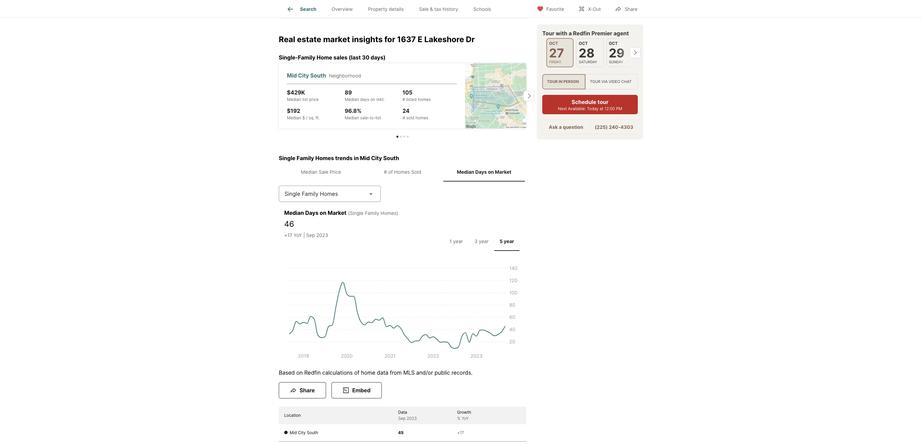 Task type: describe. For each thing, give the bounding box(es) containing it.
tour for tour with a redfin premier agent
[[543, 30, 555, 37]]

price
[[330, 169, 341, 175]]

2023 inside data sep 2023
[[407, 416, 417, 421]]

based
[[279, 370, 295, 376]]

growth
[[458, 410, 472, 415]]

dr
[[466, 35, 475, 44]]

premier
[[592, 30, 613, 37]]

0 horizontal spatial a
[[559, 124, 562, 130]]

agent
[[614, 30, 629, 37]]

market
[[323, 35, 350, 44]]

sold
[[407, 115, 415, 120]]

# inside tab
[[384, 169, 387, 175]]

today
[[587, 106, 599, 111]]

out
[[593, 6, 601, 12]]

12:00
[[605, 106, 615, 111]]

schedule
[[572, 99, 597, 106]]

(single
[[348, 210, 364, 216]]

with
[[556, 30, 568, 37]]

single-family home sales (last 30 days)
[[279, 54, 386, 61]]

1 vertical spatial share button
[[279, 383, 326, 399]]

1 vertical spatial city
[[371, 155, 382, 162]]

next image for single-family home
[[524, 90, 535, 101]]

based on redfin calculations of home data from mls and/or public records.
[[279, 370, 473, 376]]

mkt.
[[377, 97, 385, 102]]

family inside median days on market (single family homes) 46
[[365, 210, 380, 216]]

ask a question link
[[549, 124, 584, 130]]

next
[[558, 106, 567, 111]]

calculations
[[323, 370, 353, 376]]

tour with a redfin premier agent
[[543, 30, 629, 37]]

(225) 240-4303 link
[[595, 124, 634, 130]]

mid for mid city south neighborhood
[[287, 72, 297, 79]]

south for mid city south
[[307, 431, 318, 436]]

single for single family homes trends in mid city south
[[279, 155, 296, 162]]

sunday
[[609, 60, 624, 64]]

median inside 96.8% median sale-to-list
[[345, 115, 359, 120]]

for
[[385, 35, 396, 44]]

(last
[[349, 54, 361, 61]]

oct for 27
[[550, 41, 559, 46]]

and/or
[[417, 370, 433, 376]]

market for median days on market
[[495, 169, 512, 175]]

mid for mid city south
[[290, 431, 297, 436]]

0 vertical spatial share
[[625, 6, 638, 12]]

5
[[500, 238, 503, 244]]

oct for 29
[[609, 41, 618, 46]]

property details
[[368, 6, 404, 12]]

listed
[[407, 97, 417, 102]]

real
[[279, 35, 295, 44]]

$
[[303, 115, 305, 120]]

sep inside data sep 2023
[[398, 416, 406, 421]]

days
[[360, 97, 370, 102]]

home
[[317, 54, 333, 61]]

slide 3 dot image
[[404, 136, 406, 138]]

homes for 105
[[418, 97, 431, 102]]

5 year tab
[[495, 233, 520, 250]]

next image for tour with a redfin premier agent
[[630, 47, 641, 58]]

on inside median days on market (single family homes) 46
[[320, 210, 327, 217]]

embed button
[[332, 383, 382, 399]]

location
[[284, 413, 301, 418]]

ask a question
[[549, 124, 584, 130]]

trends
[[336, 155, 353, 162]]

median inside tab
[[457, 169, 475, 175]]

0 vertical spatial share button
[[610, 2, 644, 15]]

4303
[[621, 124, 634, 130]]

data
[[398, 410, 408, 415]]

x-out
[[589, 6, 601, 12]]

data
[[377, 370, 389, 376]]

96.8%
[[345, 107, 362, 114]]

slide 2 dot image
[[400, 136, 402, 138]]

property details tab
[[361, 1, 412, 17]]

carousel group
[[276, 62, 535, 138]]

lakeshore
[[425, 35, 464, 44]]

friday
[[550, 60, 562, 64]]

sale & tax history
[[419, 6, 459, 12]]

growth % yoy
[[458, 410, 472, 421]]

3 year tab
[[469, 233, 495, 250]]

single family homes trends in mid city south
[[279, 155, 400, 162]]

mid city south neighborhood
[[287, 72, 361, 79]]

median inside tab
[[301, 169, 318, 175]]

$192
[[287, 107, 300, 114]]

city for mid city south neighborhood
[[298, 72, 309, 79]]

5 year
[[500, 238, 515, 244]]

tour for tour in person
[[548, 79, 558, 84]]

# for 24
[[403, 115, 405, 120]]

homes for trends
[[316, 155, 334, 162]]

slide 1 dot image
[[397, 136, 399, 138]]

ft.
[[316, 115, 320, 120]]

family for single family homes trends in mid city south
[[297, 155, 314, 162]]

x-out button
[[573, 2, 607, 15]]

list inside 96.8% median sale-to-list
[[376, 115, 381, 120]]

105 # listed homes
[[403, 89, 431, 102]]

240-
[[609, 124, 621, 130]]

tab list containing 1 year
[[443, 232, 521, 251]]

&
[[430, 6, 433, 12]]

tab list containing search
[[279, 0, 505, 17]]

from
[[390, 370, 402, 376]]

x-
[[589, 6, 593, 12]]

image image
[[466, 63, 527, 129]]

tour via video chat
[[590, 79, 632, 84]]



Task type: locate. For each thing, give the bounding box(es) containing it.
1 vertical spatial tab list
[[279, 162, 527, 182]]

city up # of homes sold tab
[[371, 155, 382, 162]]

median
[[287, 97, 301, 102], [345, 97, 359, 102], [287, 115, 301, 120], [345, 115, 359, 120], [301, 169, 318, 175], [457, 169, 475, 175], [284, 210, 304, 217]]

list
[[303, 97, 308, 102], [376, 115, 381, 120]]

0 horizontal spatial list
[[303, 97, 308, 102]]

2 vertical spatial #
[[384, 169, 387, 175]]

%
[[458, 416, 461, 421]]

year right "1"
[[454, 238, 463, 244]]

tab list containing median sale price
[[279, 162, 527, 182]]

# left sold
[[403, 115, 405, 120]]

homes inside tab
[[394, 169, 410, 175]]

single for single family homes
[[285, 191, 301, 197]]

2 vertical spatial south
[[307, 431, 318, 436]]

1 vertical spatial +17
[[458, 431, 464, 436]]

# for 105
[[403, 97, 405, 102]]

median days on market tab
[[444, 164, 525, 180]]

property
[[368, 6, 388, 12]]

0 vertical spatial a
[[569, 30, 572, 37]]

3 year from the left
[[504, 238, 515, 244]]

list inside $429k median list price
[[303, 97, 308, 102]]

tour for tour via video chat
[[590, 79, 601, 84]]

homes up 'median sale price'
[[316, 155, 334, 162]]

1 oct from the left
[[550, 41, 559, 46]]

homes
[[316, 155, 334, 162], [394, 169, 410, 175], [320, 191, 338, 197]]

oct 29 sunday
[[609, 41, 625, 64]]

south for mid city south neighborhood
[[311, 72, 326, 79]]

1 vertical spatial single
[[285, 191, 301, 197]]

0 horizontal spatial share
[[300, 387, 315, 394]]

single
[[279, 155, 296, 162], [285, 191, 301, 197]]

city inside carousel group
[[298, 72, 309, 79]]

0 vertical spatial days
[[476, 169, 487, 175]]

tour left person at the top right of the page
[[548, 79, 558, 84]]

# inside '24 # sold homes'
[[403, 115, 405, 120]]

1 vertical spatial mid
[[360, 155, 370, 162]]

of left home
[[355, 370, 360, 376]]

$429k median list price
[[287, 89, 319, 102]]

0 vertical spatial market
[[495, 169, 512, 175]]

0 horizontal spatial oct
[[550, 41, 559, 46]]

redfin right with
[[574, 30, 591, 37]]

in right trends
[[354, 155, 359, 162]]

of left sold at the left
[[389, 169, 393, 175]]

sale & tax history tab
[[412, 1, 466, 17]]

2 vertical spatial mid
[[290, 431, 297, 436]]

price
[[309, 97, 319, 102]]

single family homes
[[285, 191, 338, 197]]

+17
[[284, 232, 293, 238], [458, 431, 464, 436]]

overview tab
[[324, 1, 361, 17]]

slide 4 dot image
[[407, 136, 409, 138]]

1 horizontal spatial +17
[[458, 431, 464, 436]]

0 vertical spatial homes
[[418, 97, 431, 102]]

0 vertical spatial city
[[298, 72, 309, 79]]

tour left with
[[543, 30, 555, 37]]

0 vertical spatial of
[[389, 169, 393, 175]]

0 vertical spatial list
[[303, 97, 308, 102]]

single-
[[279, 54, 298, 61]]

sales
[[334, 54, 348, 61]]

1 vertical spatial next image
[[524, 90, 535, 101]]

on inside 89 median days on mkt.
[[371, 97, 376, 102]]

sep
[[307, 232, 315, 238], [398, 416, 406, 421]]

0 horizontal spatial redfin
[[305, 370, 321, 376]]

mls
[[404, 370, 415, 376]]

1 horizontal spatial in
[[559, 79, 563, 84]]

days inside median days on market (single family homes) 46
[[305, 210, 319, 217]]

homes inside 105 # listed homes
[[418, 97, 431, 102]]

1 vertical spatial market
[[328, 210, 347, 217]]

1 horizontal spatial sale
[[419, 6, 429, 12]]

year right 5
[[504, 238, 515, 244]]

days for median days on market (single family homes) 46
[[305, 210, 319, 217]]

+17 down 46
[[284, 232, 293, 238]]

0 vertical spatial single
[[279, 155, 296, 162]]

1 horizontal spatial days
[[476, 169, 487, 175]]

saturday
[[579, 60, 598, 64]]

list right sale-
[[376, 115, 381, 120]]

share button up the "agent"
[[610, 2, 644, 15]]

1 vertical spatial homes
[[416, 115, 429, 120]]

1 horizontal spatial of
[[389, 169, 393, 175]]

homes right listed on the left of page
[[418, 97, 431, 102]]

2 vertical spatial city
[[298, 431, 306, 436]]

mid inside carousel group
[[287, 72, 297, 79]]

None button
[[547, 38, 574, 68], [577, 38, 604, 67], [607, 38, 634, 67], [547, 38, 574, 68], [577, 38, 604, 67], [607, 38, 634, 67]]

median inside 89 median days on mkt.
[[345, 97, 359, 102]]

share up the "agent"
[[625, 6, 638, 12]]

homes
[[418, 97, 431, 102], [416, 115, 429, 120]]

year right 3
[[479, 238, 489, 244]]

family for single family homes
[[302, 191, 319, 197]]

1 horizontal spatial market
[[495, 169, 512, 175]]

0 horizontal spatial next image
[[524, 90, 535, 101]]

family up 'median sale price'
[[297, 155, 314, 162]]

at
[[600, 106, 604, 111]]

sale
[[419, 6, 429, 12], [319, 169, 329, 175]]

city for mid city south
[[298, 431, 306, 436]]

tab list
[[279, 0, 505, 17], [279, 162, 527, 182], [443, 232, 521, 251]]

neighborhood
[[329, 73, 361, 79]]

favorite
[[547, 6, 565, 12]]

oct 27 friday
[[550, 41, 565, 64]]

yoy inside growth % yoy
[[462, 416, 469, 421]]

market inside tab
[[495, 169, 512, 175]]

0 vertical spatial mid
[[287, 72, 297, 79]]

mid
[[287, 72, 297, 79], [360, 155, 370, 162], [290, 431, 297, 436]]

market
[[495, 169, 512, 175], [328, 210, 347, 217]]

24 # sold homes
[[403, 107, 429, 120]]

city up $429k
[[298, 72, 309, 79]]

in left person at the top right of the page
[[559, 79, 563, 84]]

0 horizontal spatial sep
[[307, 232, 315, 238]]

oct down with
[[550, 41, 559, 46]]

days inside tab
[[476, 169, 487, 175]]

1 horizontal spatial redfin
[[574, 30, 591, 37]]

0 vertical spatial sale
[[419, 6, 429, 12]]

# left sold at the left
[[384, 169, 387, 175]]

0 horizontal spatial yoy
[[294, 232, 302, 238]]

homes for sold
[[394, 169, 410, 175]]

year for 1 year
[[454, 238, 463, 244]]

89
[[345, 89, 352, 96]]

mid right trends
[[360, 155, 370, 162]]

sale left price
[[319, 169, 329, 175]]

city down location
[[298, 431, 306, 436]]

homes for 24
[[416, 115, 429, 120]]

+17 down %
[[458, 431, 464, 436]]

a right ask
[[559, 124, 562, 130]]

1 vertical spatial sep
[[398, 416, 406, 421]]

south inside carousel group
[[311, 72, 326, 79]]

via
[[602, 79, 608, 84]]

schools
[[474, 6, 492, 12]]

# left listed on the left of page
[[403, 97, 405, 102]]

1 horizontal spatial oct
[[579, 41, 588, 46]]

1 vertical spatial homes
[[394, 169, 410, 175]]

sq.
[[309, 115, 315, 120]]

96.8% median sale-to-list
[[345, 107, 381, 120]]

tax
[[435, 6, 442, 12]]

1 horizontal spatial share button
[[610, 2, 644, 15]]

share button down the based
[[279, 383, 326, 399]]

homes inside '24 # sold homes'
[[416, 115, 429, 120]]

market for median days on market (single family homes) 46
[[328, 210, 347, 217]]

28
[[579, 46, 595, 61]]

$429k
[[287, 89, 305, 96]]

0 vertical spatial south
[[311, 72, 326, 79]]

1 year tab
[[444, 233, 469, 250]]

real estate market insights for 1637 e lakeshore dr
[[279, 35, 475, 44]]

/
[[306, 115, 308, 120]]

1 horizontal spatial yoy
[[462, 416, 469, 421]]

oct inside oct 29 sunday
[[609, 41, 618, 46]]

sale-
[[360, 115, 370, 120]]

estate
[[297, 35, 322, 44]]

24
[[403, 107, 410, 114]]

share up location
[[300, 387, 315, 394]]

|
[[304, 232, 305, 238]]

tour left via
[[590, 79, 601, 84]]

1 vertical spatial in
[[354, 155, 359, 162]]

sep right |
[[307, 232, 315, 238]]

on
[[371, 97, 376, 102], [488, 169, 494, 175], [320, 210, 327, 217], [297, 370, 303, 376]]

next image
[[630, 47, 641, 58], [524, 90, 535, 101]]

1 vertical spatial 2023
[[407, 416, 417, 421]]

embed
[[353, 387, 371, 394]]

# of homes sold tab
[[362, 164, 444, 180]]

oct down tour with a redfin premier agent
[[579, 41, 588, 46]]

family down median sale price tab
[[302, 191, 319, 197]]

2 oct from the left
[[579, 41, 588, 46]]

overview
[[332, 6, 353, 12]]

median sale price tab
[[280, 164, 362, 180]]

year for 5 year
[[504, 238, 515, 244]]

median sale price
[[301, 169, 341, 175]]

1 horizontal spatial list
[[376, 115, 381, 120]]

oct inside oct 28 saturday
[[579, 41, 588, 46]]

1 vertical spatial share
[[300, 387, 315, 394]]

0 horizontal spatial sale
[[319, 169, 329, 175]]

oct inside oct 27 friday
[[550, 41, 559, 46]]

south
[[311, 72, 326, 79], [384, 155, 400, 162], [307, 431, 318, 436]]

e
[[418, 35, 423, 44]]

mid city south link
[[287, 71, 329, 80]]

1 vertical spatial #
[[403, 115, 405, 120]]

$192 median $ / sq. ft.
[[287, 107, 320, 120]]

of inside # of homes sold tab
[[389, 169, 393, 175]]

0 vertical spatial tab list
[[279, 0, 505, 17]]

available:
[[568, 106, 586, 111]]

year inside 'tab'
[[479, 238, 489, 244]]

redfin left calculations
[[305, 370, 321, 376]]

1 horizontal spatial share
[[625, 6, 638, 12]]

median days on market
[[457, 169, 512, 175]]

a right with
[[569, 30, 572, 37]]

# inside 105 # listed homes
[[403, 97, 405, 102]]

1 year
[[450, 238, 463, 244]]

days for median days on market
[[476, 169, 487, 175]]

yoy down growth
[[462, 416, 469, 421]]

1 horizontal spatial a
[[569, 30, 572, 37]]

public
[[435, 370, 450, 376]]

family left the home
[[298, 54, 316, 61]]

median inside "$192 median $ / sq. ft."
[[287, 115, 301, 120]]

0 horizontal spatial share button
[[279, 383, 326, 399]]

3
[[475, 238, 478, 244]]

1 horizontal spatial next image
[[630, 47, 641, 58]]

pm
[[617, 106, 623, 111]]

list box containing tour in person
[[543, 74, 638, 90]]

homes)
[[381, 210, 399, 216]]

mid up $429k
[[287, 72, 297, 79]]

0 horizontal spatial days
[[305, 210, 319, 217]]

1 horizontal spatial 2023
[[407, 416, 417, 421]]

45
[[398, 431, 404, 436]]

family for single-family home sales (last 30 days)
[[298, 54, 316, 61]]

0 horizontal spatial +17
[[284, 232, 293, 238]]

sep down data
[[398, 416, 406, 421]]

1 vertical spatial of
[[355, 370, 360, 376]]

oct for 28
[[579, 41, 588, 46]]

0 vertical spatial sep
[[307, 232, 315, 238]]

#
[[403, 97, 405, 102], [403, 115, 405, 120], [384, 169, 387, 175]]

schools tab
[[466, 1, 499, 17]]

sale left the &
[[419, 6, 429, 12]]

mid down location
[[290, 431, 297, 436]]

list left price
[[303, 97, 308, 102]]

0 vertical spatial #
[[403, 97, 405, 102]]

median inside median days on market (single family homes) 46
[[284, 210, 304, 217]]

market inside median days on market (single family homes) 46
[[328, 210, 347, 217]]

89 median days on mkt.
[[345, 89, 385, 102]]

29
[[609, 46, 625, 61]]

0 vertical spatial in
[[559, 79, 563, 84]]

2 horizontal spatial oct
[[609, 41, 618, 46]]

2 horizontal spatial year
[[504, 238, 515, 244]]

2023
[[317, 232, 328, 238], [407, 416, 417, 421]]

0 horizontal spatial of
[[355, 370, 360, 376]]

median days on market (single family homes) 46
[[284, 210, 399, 229]]

schedule tour next available: today at 12:00 pm
[[558, 99, 623, 111]]

family
[[298, 54, 316, 61], [297, 155, 314, 162], [302, 191, 319, 197], [365, 210, 380, 216]]

+17 for +17
[[458, 431, 464, 436]]

0 horizontal spatial market
[[328, 210, 347, 217]]

+17 for +17 yoy | sep 2023
[[284, 232, 293, 238]]

search link
[[287, 5, 317, 13]]

3 year
[[475, 238, 489, 244]]

list box
[[543, 74, 638, 90]]

mid city south
[[290, 431, 318, 436]]

chat
[[622, 79, 632, 84]]

1 year from the left
[[454, 238, 463, 244]]

0 vertical spatial next image
[[630, 47, 641, 58]]

1637
[[397, 35, 416, 44]]

0 horizontal spatial 2023
[[317, 232, 328, 238]]

1 vertical spatial south
[[384, 155, 400, 162]]

0 vertical spatial homes
[[316, 155, 334, 162]]

to-
[[370, 115, 376, 120]]

1 horizontal spatial year
[[479, 238, 489, 244]]

1 vertical spatial yoy
[[462, 416, 469, 421]]

homes right sold
[[416, 115, 429, 120]]

days)
[[371, 54, 386, 61]]

0 horizontal spatial in
[[354, 155, 359, 162]]

1 vertical spatial sale
[[319, 169, 329, 175]]

2 year from the left
[[479, 238, 489, 244]]

yoy left |
[[294, 232, 302, 238]]

2 vertical spatial tab list
[[443, 232, 521, 251]]

2 vertical spatial homes
[[320, 191, 338, 197]]

year for 3 year
[[479, 238, 489, 244]]

0 vertical spatial redfin
[[574, 30, 591, 37]]

0 horizontal spatial year
[[454, 238, 463, 244]]

1 vertical spatial redfin
[[305, 370, 321, 376]]

2023 right |
[[317, 232, 328, 238]]

+17 yoy | sep 2023
[[284, 232, 328, 238]]

1 vertical spatial days
[[305, 210, 319, 217]]

homes left sold at the left
[[394, 169, 410, 175]]

tour
[[543, 30, 555, 37], [548, 79, 558, 84], [590, 79, 601, 84]]

2023 down data
[[407, 416, 417, 421]]

oct down the "agent"
[[609, 41, 618, 46]]

3 oct from the left
[[609, 41, 618, 46]]

105
[[403, 89, 413, 96]]

homes down price
[[320, 191, 338, 197]]

on inside tab
[[488, 169, 494, 175]]

0 vertical spatial yoy
[[294, 232, 302, 238]]

1 vertical spatial list
[[376, 115, 381, 120]]

details
[[389, 6, 404, 12]]

0 vertical spatial +17
[[284, 232, 293, 238]]

30
[[362, 54, 370, 61]]

question
[[563, 124, 584, 130]]

1 vertical spatial a
[[559, 124, 562, 130]]

median inside $429k median list price
[[287, 97, 301, 102]]

0 vertical spatial 2023
[[317, 232, 328, 238]]

1 horizontal spatial sep
[[398, 416, 406, 421]]

family right '(single'
[[365, 210, 380, 216]]



Task type: vqa. For each thing, say whether or not it's contained in the screenshot.
2023 to the bottom
yes



